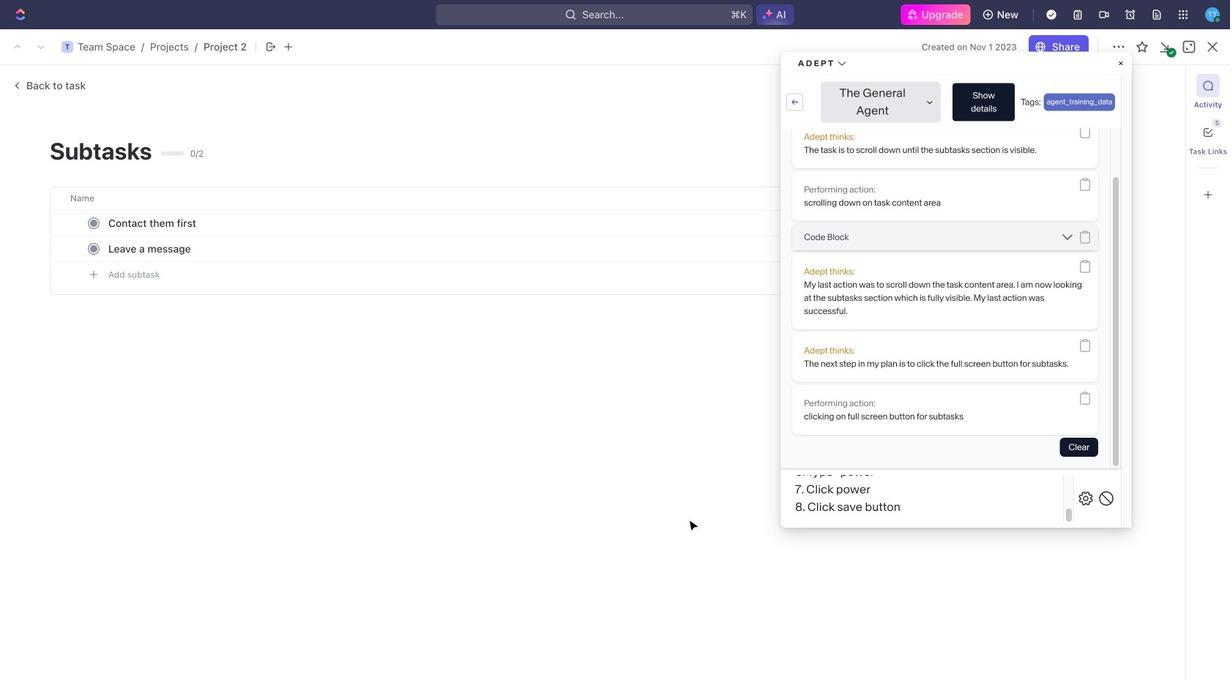 Task type: describe. For each thing, give the bounding box(es) containing it.
Search tasks... text field
[[1076, 107, 1222, 129]]

task sidebar navigation tab list
[[1190, 74, 1228, 207]]

2 team space, , element from the left
[[62, 41, 73, 53]]



Task type: vqa. For each thing, say whether or not it's contained in the screenshot.
Filters dropdown button on the left top of page
no



Task type: locate. For each thing, give the bounding box(es) containing it.
1 team space, , element from the left
[[12, 41, 24, 53]]

0 horizontal spatial team space, , element
[[12, 41, 24, 53]]

team space, , element
[[12, 41, 24, 53], [62, 41, 73, 53]]

Edit task name text field
[[234, 316, 944, 344]]

1 horizontal spatial team space, , element
[[62, 41, 73, 53]]



